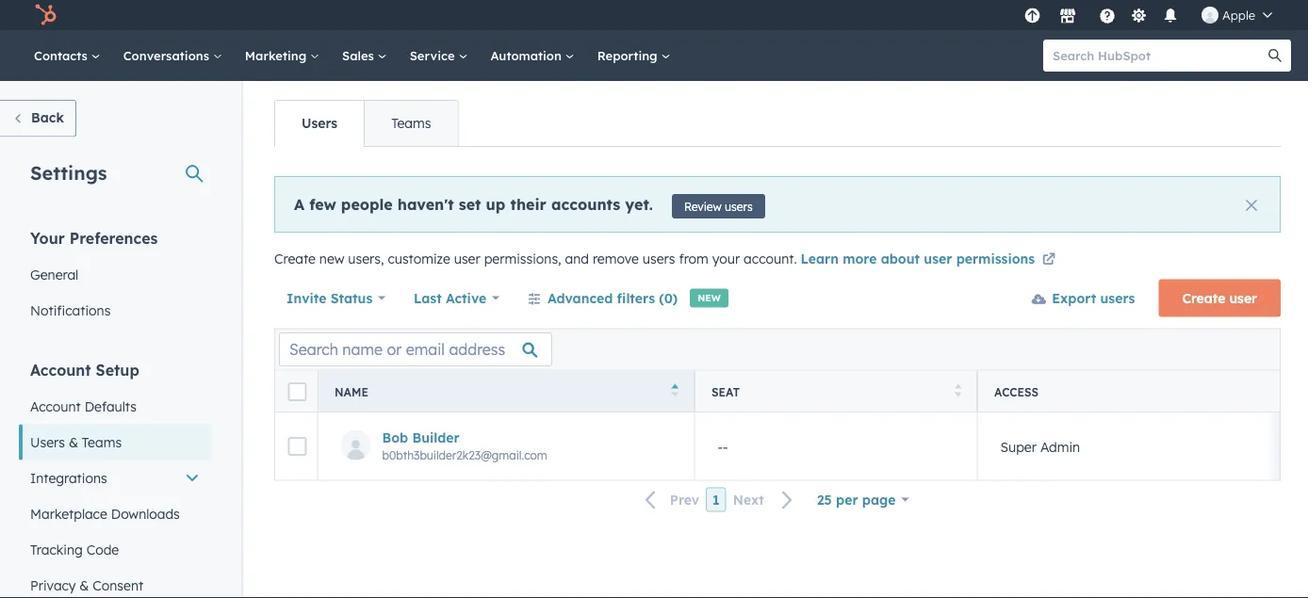 Task type: vqa. For each thing, say whether or not it's contained in the screenshot.
left Teams
yes



Task type: locate. For each thing, give the bounding box(es) containing it.
& right the privacy
[[80, 578, 89, 594]]

marketplace downloads link
[[19, 497, 211, 532]]

create user button
[[1159, 280, 1282, 317]]

prev button
[[634, 488, 706, 513]]

bob builder link
[[382, 430, 676, 446]]

users link
[[275, 101, 364, 146]]

1 horizontal spatial users
[[725, 199, 753, 214]]

0 horizontal spatial teams
[[82, 434, 122, 451]]

export users button
[[1021, 280, 1148, 317]]

1 horizontal spatial user
[[925, 251, 953, 267]]

from
[[679, 251, 709, 267]]

contacts link
[[23, 30, 112, 81]]

last active button
[[413, 280, 501, 317]]

remove
[[593, 251, 639, 267]]

contacts
[[34, 48, 91, 63]]

users for users
[[302, 115, 338, 132]]

account defaults link
[[19, 389, 211, 425]]

notifications link
[[19, 293, 211, 329]]

- up 1 on the bottom right of page
[[718, 438, 723, 455]]

bob
[[382, 430, 408, 446]]

marketplaces image
[[1060, 8, 1077, 25]]

customize
[[388, 251, 451, 267]]

0 horizontal spatial users
[[643, 251, 676, 267]]

users inside export users button
[[1101, 290, 1136, 306]]

1 - from the left
[[718, 438, 723, 455]]

2 horizontal spatial user
[[1230, 290, 1258, 306]]

0 horizontal spatial create
[[274, 251, 316, 267]]

automation link
[[479, 30, 586, 81]]

sales
[[342, 48, 378, 63]]

users left from
[[643, 251, 676, 267]]

user inside button
[[1230, 290, 1258, 306]]

navigation
[[274, 100, 459, 147]]

about
[[881, 251, 920, 267]]

settings link
[[1128, 5, 1151, 25]]

defaults
[[85, 398, 137, 415]]

admin
[[1041, 438, 1081, 455]]

&
[[69, 434, 78, 451], [80, 578, 89, 594]]

back link
[[0, 100, 76, 137]]

1 horizontal spatial &
[[80, 578, 89, 594]]

teams
[[392, 115, 431, 132], [82, 434, 122, 451]]

hubspot image
[[34, 4, 57, 26]]

invite status
[[287, 290, 373, 306]]

learn more about user permissions
[[801, 251, 1040, 267]]

filters
[[617, 290, 655, 306]]

integrations
[[30, 470, 107, 487]]

review users button
[[672, 194, 766, 219]]

2 horizontal spatial users
[[1101, 290, 1136, 306]]

teams down defaults
[[82, 434, 122, 451]]

apple menu
[[1019, 0, 1286, 30]]

0 horizontal spatial user
[[454, 251, 481, 267]]

users & teams link
[[19, 425, 211, 461]]

1 vertical spatial account
[[30, 398, 81, 415]]

help button
[[1092, 0, 1124, 30]]

code
[[86, 542, 119, 558]]

0 vertical spatial account
[[30, 361, 91, 380]]

your preferences element
[[19, 228, 211, 329]]

1 vertical spatial create
[[1183, 290, 1226, 306]]

(0)
[[659, 290, 678, 306]]

0 vertical spatial users
[[725, 199, 753, 214]]

notifications
[[30, 302, 111, 319]]

bob builder image
[[1202, 7, 1219, 24]]

account up account defaults
[[30, 361, 91, 380]]

users right review
[[725, 199, 753, 214]]

0 vertical spatial &
[[69, 434, 78, 451]]

account
[[30, 361, 91, 380], [30, 398, 81, 415]]

name
[[335, 385, 369, 399]]

1 horizontal spatial create
[[1183, 290, 1226, 306]]

--
[[718, 438, 729, 455]]

account setup
[[30, 361, 139, 380]]

-
[[718, 438, 723, 455], [723, 438, 729, 455]]

1 vertical spatial &
[[80, 578, 89, 594]]

new
[[320, 251, 345, 267]]

search button
[[1260, 40, 1292, 72]]

users inside review users button
[[725, 199, 753, 214]]

link opens in a new window image
[[1043, 254, 1056, 267]]

advanced filters (0)
[[548, 290, 678, 306]]

& up "integrations"
[[69, 434, 78, 451]]

teams down service
[[392, 115, 431, 132]]

1 button
[[706, 488, 727, 513]]

users down marketing link
[[302, 115, 338, 132]]

integrations button
[[19, 461, 211, 497]]

users right export
[[1101, 290, 1136, 306]]

create new users, customize user permissions, and remove users from your account.
[[274, 251, 801, 267]]

create inside button
[[1183, 290, 1226, 306]]

users for users & teams
[[30, 434, 65, 451]]

0 vertical spatial teams
[[392, 115, 431, 132]]

navigation containing users
[[274, 100, 459, 147]]

0 vertical spatial users
[[302, 115, 338, 132]]

users inside account setup element
[[30, 434, 65, 451]]

1 horizontal spatial users
[[302, 115, 338, 132]]

set
[[459, 195, 481, 214]]

0 horizontal spatial users
[[30, 434, 65, 451]]

1 horizontal spatial teams
[[392, 115, 431, 132]]

pagination navigation
[[634, 488, 805, 513]]

0 horizontal spatial &
[[69, 434, 78, 451]]

1 vertical spatial teams
[[82, 434, 122, 451]]

2 vertical spatial users
[[1101, 290, 1136, 306]]

user down close icon
[[1230, 290, 1258, 306]]

25 per page
[[818, 492, 896, 508]]

export users
[[1053, 290, 1136, 306]]

- up pagination navigation
[[723, 438, 729, 455]]

permissions
[[957, 251, 1036, 267]]

downloads
[[111, 506, 180, 522]]

last active
[[414, 290, 487, 306]]

user right about
[[925, 251, 953, 267]]

& for users
[[69, 434, 78, 451]]

account defaults
[[30, 398, 137, 415]]

users for review users
[[725, 199, 753, 214]]

users up "integrations"
[[30, 434, 65, 451]]

users
[[302, 115, 338, 132], [30, 434, 65, 451]]

1 account from the top
[[30, 361, 91, 380]]

reporting link
[[586, 30, 682, 81]]

few
[[310, 195, 336, 214]]

user
[[454, 251, 481, 267], [925, 251, 953, 267], [1230, 290, 1258, 306]]

0 vertical spatial create
[[274, 251, 316, 267]]

notifications button
[[1155, 0, 1187, 30]]

settings image
[[1131, 8, 1148, 25]]

marketplace
[[30, 506, 107, 522]]

b0bth3builder2k23@gmail.com
[[382, 448, 548, 462]]

1 vertical spatial users
[[30, 434, 65, 451]]

last
[[414, 290, 442, 306]]

user up active at left
[[454, 251, 481, 267]]

2 account from the top
[[30, 398, 81, 415]]

apple
[[1223, 7, 1256, 23]]

account up users & teams
[[30, 398, 81, 415]]

conversations link
[[112, 30, 234, 81]]

a few people haven't set up their accounts yet. alert
[[274, 176, 1282, 233]]

general link
[[19, 257, 211, 293]]



Task type: describe. For each thing, give the bounding box(es) containing it.
learn
[[801, 251, 839, 267]]

review users
[[685, 199, 753, 214]]

your
[[713, 251, 740, 267]]

consent
[[93, 578, 143, 594]]

hubspot link
[[23, 4, 71, 26]]

super admin
[[1001, 438, 1081, 455]]

teams link
[[364, 101, 458, 146]]

setup
[[96, 361, 139, 380]]

export
[[1053, 290, 1097, 306]]

users & teams
[[30, 434, 122, 451]]

users,
[[348, 251, 384, 267]]

conversations
[[123, 48, 213, 63]]

status
[[331, 290, 373, 306]]

a
[[294, 195, 305, 214]]

help image
[[1100, 8, 1117, 25]]

close image
[[1247, 200, 1258, 211]]

& for privacy
[[80, 578, 89, 594]]

2 - from the left
[[723, 438, 729, 455]]

25 per page button
[[805, 481, 922, 519]]

learn more about user permissions link
[[801, 249, 1059, 272]]

tracking code link
[[19, 532, 211, 568]]

Search HubSpot search field
[[1044, 40, 1275, 72]]

service
[[410, 48, 459, 63]]

next
[[733, 492, 765, 508]]

privacy
[[30, 578, 76, 594]]

automation
[[491, 48, 566, 63]]

account setup element
[[19, 360, 211, 599]]

users for export users
[[1101, 290, 1136, 306]]

haven't
[[398, 195, 454, 214]]

bob builder b0bth3builder2k23@gmail.com
[[382, 430, 548, 462]]

permissions,
[[484, 251, 562, 267]]

per
[[837, 492, 859, 508]]

active
[[446, 290, 487, 306]]

marketplaces button
[[1049, 0, 1088, 30]]

teams inside account setup element
[[82, 434, 122, 451]]

Search name or email address search field
[[279, 333, 553, 367]]

advanced
[[548, 290, 613, 306]]

25
[[818, 492, 833, 508]]

up
[[486, 195, 506, 214]]

link opens in a new window image
[[1043, 249, 1056, 272]]

ascending sort. press to sort descending. image
[[672, 384, 679, 397]]

press to sort. element
[[955, 384, 962, 400]]

create for create user
[[1183, 290, 1226, 306]]

builder
[[413, 430, 460, 446]]

notifications image
[[1163, 8, 1180, 25]]

prev
[[670, 492, 700, 508]]

sales link
[[331, 30, 399, 81]]

marketing
[[245, 48, 310, 63]]

account for account setup
[[30, 361, 91, 380]]

create user
[[1183, 290, 1258, 306]]

back
[[31, 109, 64, 126]]

accounts
[[552, 195, 621, 214]]

new
[[698, 292, 721, 304]]

search image
[[1269, 49, 1283, 62]]

upgrade image
[[1025, 8, 1042, 25]]

more
[[843, 251, 877, 267]]

settings
[[30, 161, 107, 184]]

access
[[995, 385, 1039, 399]]

a few people haven't set up their accounts yet.
[[294, 195, 653, 214]]

your
[[30, 229, 65, 248]]

preferences
[[70, 229, 158, 248]]

ascending sort. press to sort descending. element
[[672, 384, 679, 400]]

privacy & consent
[[30, 578, 143, 594]]

press to sort. image
[[955, 384, 962, 397]]

1 vertical spatial users
[[643, 251, 676, 267]]

upgrade link
[[1021, 5, 1045, 25]]

create for create new users, customize user permissions, and remove users from your account.
[[274, 251, 316, 267]]

privacy & consent link
[[19, 568, 211, 599]]

invite
[[287, 290, 327, 306]]

service link
[[399, 30, 479, 81]]

yet.
[[626, 195, 653, 214]]

tracking code
[[30, 542, 119, 558]]

account.
[[744, 251, 797, 267]]

people
[[341, 195, 393, 214]]

marketing link
[[234, 30, 331, 81]]

advanced filters (0) button
[[516, 280, 690, 317]]

next button
[[727, 488, 805, 513]]

general
[[30, 266, 79, 283]]

seat
[[712, 385, 740, 399]]

marketplace downloads
[[30, 506, 180, 522]]

apple button
[[1191, 0, 1284, 30]]

account for account defaults
[[30, 398, 81, 415]]

and
[[565, 251, 589, 267]]

tracking
[[30, 542, 83, 558]]

invite status button
[[286, 280, 387, 317]]



